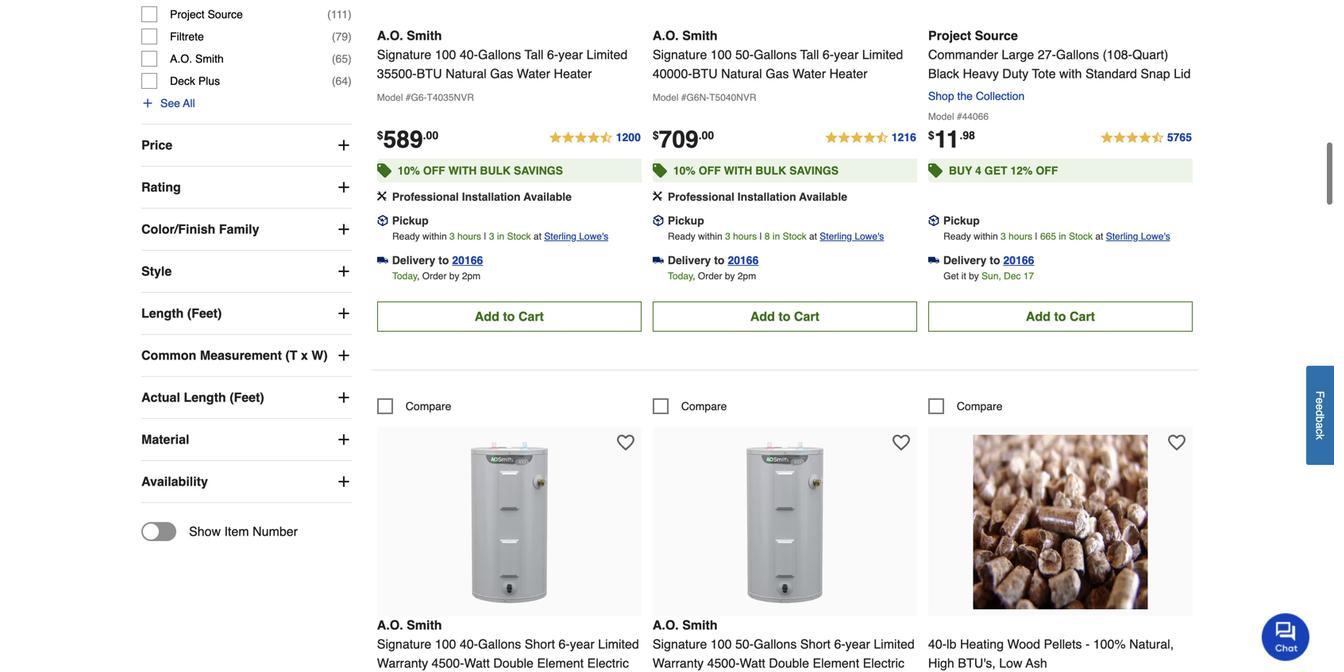 Task type: vqa. For each thing, say whether or not it's contained in the screenshot.
T5040NVR
yes



Task type: describe. For each thing, give the bounding box(es) containing it.
measurement
[[200, 348, 282, 363]]

ready within 3 hours | 665 in stock at sterling lowe's
[[943, 231, 1170, 242]]

4.5 stars image for 11
[[1100, 129, 1193, 148]]

1000216833 element
[[653, 399, 727, 414]]

deck plus
[[170, 75, 220, 87]]

100 for signature 100 50-gallons short 6-year limited warranty 4500-watt double element electri
[[711, 637, 732, 652]]

heating
[[960, 637, 1004, 652]]

tag filled image for 709
[[653, 159, 667, 182]]

2 add to cart button from the left
[[653, 302, 917, 332]]

8
[[765, 231, 770, 242]]

project source
[[170, 8, 243, 21]]

heart outline image
[[1168, 434, 1185, 452]]

stock for 3
[[507, 231, 531, 242]]

(108-
[[1103, 47, 1132, 62]]

plus image for availability
[[336, 474, 352, 490]]

b
[[1314, 417, 1326, 423]]

ready for ready within 3 hours | 3 in stock at sterling lowe's
[[392, 231, 420, 242]]

12%
[[1010, 164, 1033, 177]]

) for ( 111 )
[[348, 8, 352, 21]]

number
[[253, 525, 298, 539]]

pellets
[[1044, 637, 1082, 652]]

( for 79
[[332, 30, 336, 43]]

2 installation from the left
[[738, 190, 796, 203]]

40-lb heating wood pellets - 100% natural, high btu's, low ash link
[[928, 618, 1193, 673]]

smith for a.o. smith signature 100 40-gallons short 6-year limited warranty 4500-watt double element electri
[[407, 618, 442, 633]]

1 add from the left
[[475, 309, 499, 324]]

65
[[336, 52, 348, 65]]

source for project source
[[208, 8, 243, 21]]

f e e d b a c k
[[1314, 391, 1326, 440]]

signature for signature 100 50-gallons short 6-year limited warranty 4500-watt double element electri
[[653, 637, 707, 652]]

4
[[975, 164, 981, 177]]

item
[[224, 525, 249, 539]]

d
[[1314, 411, 1326, 417]]

actual
[[141, 390, 180, 405]]

(t
[[285, 348, 297, 363]]

2 e from the top
[[1314, 404, 1326, 411]]

watt for 40-
[[464, 656, 490, 671]]

2 professional from the left
[[668, 190, 734, 203]]

today , order by 2pm for ready within 3 hours | 8 in stock at sterling lowe's
[[668, 271, 756, 282]]

1200 button
[[548, 129, 641, 148]]

$ 709 .00
[[653, 126, 714, 153]]

warranty for a.o. smith signature 100 40-gallons short 6-year limited warranty 4500-watt double element electri
[[377, 656, 428, 671]]

1 assembly image from the left
[[377, 191, 387, 201]]

a
[[1314, 423, 1326, 429]]

1 e from the top
[[1314, 398, 1326, 404]]

tag filled image for 589
[[377, 159, 391, 182]]

warranty for a.o. smith signature 100 50-gallons short 6-year limited warranty 4500-watt double element electri
[[653, 656, 704, 671]]

2 add to cart from the left
[[750, 309, 819, 324]]

2 3 from the left
[[489, 231, 494, 242]]

common
[[141, 348, 196, 363]]

btu for 35500-
[[417, 66, 442, 81]]

3 add from the left
[[1026, 309, 1051, 324]]

bulk for 709
[[755, 164, 786, 177]]

a.o. smith signature 100 50-gallons tall 6-year limited 40000-btu natural gas water heater
[[653, 28, 903, 81]]

50- for natural
[[735, 47, 754, 62]]

actual length (feet)
[[141, 390, 264, 405]]

k
[[1314, 435, 1326, 440]]

duty
[[1002, 66, 1028, 81]]

50- for watt
[[735, 637, 754, 652]]

0 vertical spatial length
[[141, 306, 184, 321]]

1 add to cart from the left
[[475, 309, 544, 324]]

color/finish
[[141, 222, 215, 237]]

short for 50-
[[800, 637, 831, 652]]

5001965889 element
[[928, 399, 1003, 414]]

g6n-
[[687, 92, 709, 103]]

common measurement (t x w) button
[[141, 335, 352, 376]]

17
[[1023, 271, 1034, 282]]

delivery to 20166 for ready within 3 hours | 8 in stock at sterling lowe's
[[668, 254, 759, 267]]

get it by sun, dec 17
[[943, 271, 1034, 282]]

delivery to 20166 for ready within 3 hours | 3 in stock at sterling lowe's
[[392, 254, 483, 267]]

ash
[[1026, 656, 1047, 671]]

1000216809 element
[[377, 399, 451, 414]]

delivery for ready within 3 hours | 665 in stock at sterling lowe's
[[943, 254, 987, 267]]

4.5 stars image for 709
[[824, 129, 917, 148]]

year for signature 100 50-gallons short 6-year limited warranty 4500-watt double element electri
[[845, 637, 870, 652]]

truck filled image for today
[[653, 255, 664, 266]]

$ 11 .98
[[928, 126, 975, 153]]

delivery for ready within 3 hours | 8 in stock at sterling lowe's
[[668, 254, 711, 267]]

a.o. smith signature 100 40-gallons tall 6-year limited 35500-btu natural gas water heater
[[377, 28, 628, 81]]

style
[[141, 264, 172, 279]]

ready for ready within 3 hours | 8 in stock at sterling lowe's
[[668, 231, 695, 242]]

limited for signature 100 40-gallons tall 6-year limited 35500-btu natural gas water heater
[[587, 47, 628, 62]]

natural for 40-
[[446, 66, 486, 81]]

a.o. smith signature 100 50-gallons short 6-year limited warranty 4500-watt double element electri
[[653, 618, 915, 673]]

.00 for 589
[[423, 129, 438, 142]]

( 64 )
[[332, 75, 352, 87]]

100 for signature 100 40-gallons short 6-year limited warranty 4500-watt double element electri
[[435, 637, 456, 652]]

all
[[183, 97, 195, 110]]

standard
[[1085, 66, 1137, 81]]

lowe's for ready within 3 hours | 8 in stock at sterling lowe's
[[855, 231, 884, 242]]

actual length (feet) button
[[141, 377, 352, 419]]

element for signature 100 40-gallons short 6-year limited warranty 4500-watt double element electri
[[537, 656, 584, 671]]

gallons for signature 100 50-gallons short 6-year limited warranty 4500-watt double element electri
[[754, 637, 797, 652]]

5765 button
[[1100, 129, 1193, 148]]

plus image for material
[[336, 432, 352, 448]]

3 add to cart from the left
[[1026, 309, 1095, 324]]

t4035nvr
[[427, 92, 474, 103]]

see
[[160, 97, 180, 110]]

gallons for signature 100 40-gallons short 6-year limited warranty 4500-watt double element electri
[[478, 637, 521, 652]]

chat invite button image
[[1262, 613, 1310, 661]]

family
[[219, 222, 259, 237]]

f
[[1314, 391, 1326, 398]]

3 cart from the left
[[1070, 309, 1095, 324]]

-
[[1085, 637, 1090, 652]]

2 horizontal spatial #
[[957, 111, 962, 122]]

| for 3
[[484, 231, 486, 242]]

pickup for ready within 3 hours | 665 in stock at sterling lowe's
[[943, 214, 980, 227]]

quart)
[[1132, 47, 1168, 62]]

709
[[659, 126, 699, 153]]

6- for signature 100 50-gallons tall 6-year limited 40000-btu natural gas water heater
[[823, 47, 834, 62]]

) for ( 64 )
[[348, 75, 352, 87]]

a.o. for a.o. smith signature 100 50-gallons tall 6-year limited 40000-btu natural gas water heater
[[653, 28, 679, 43]]

1 horizontal spatial (feet)
[[230, 390, 264, 405]]

lid
[[1174, 66, 1191, 81]]

limited for signature 100 50-gallons tall 6-year limited 40000-btu natural gas water heater
[[862, 47, 903, 62]]

6- for signature 100 40-gallons short 6-year limited warranty 4500-watt double element electri
[[559, 637, 570, 652]]

rating button
[[141, 167, 352, 208]]

x
[[301, 348, 308, 363]]

a.o. for a.o. smith signature 100 40-gallons short 6-year limited warranty 4500-watt double element electri
[[377, 618, 403, 633]]

at for 3
[[534, 231, 541, 242]]

heavy
[[963, 66, 999, 81]]

model # g6n-t5040nvr
[[653, 92, 756, 103]]

length (feet) button
[[141, 293, 352, 334]]

stock for 665
[[1069, 231, 1093, 242]]

20166 for 3
[[452, 254, 483, 267]]

model # g6-t4035nvr
[[377, 92, 474, 103]]

show item number
[[189, 525, 298, 539]]

today for ready within 3 hours | 8 in stock at sterling lowe's
[[668, 271, 693, 282]]

commander
[[928, 47, 998, 62]]

plus image for rating
[[336, 180, 352, 195]]

pickup image for ready within 3 hours | 8 in stock at sterling lowe's
[[653, 215, 664, 226]]

2 heart outline image from the left
[[892, 434, 910, 452]]

low
[[999, 656, 1022, 671]]

pickup for ready within 3 hours | 3 in stock at sterling lowe's
[[392, 214, 429, 227]]

4.5 stars image for 589
[[548, 129, 641, 148]]

79
[[336, 30, 348, 43]]

model for signature 100 50-gallons tall 6-year limited 40000-btu natural gas water heater
[[653, 92, 679, 103]]

color/finish family button
[[141, 209, 352, 250]]

1 professional from the left
[[392, 190, 459, 203]]

( 65 )
[[332, 52, 352, 65]]

today for ready within 3 hours | 3 in stock at sterling lowe's
[[392, 271, 417, 282]]

$ 589 .00
[[377, 126, 438, 153]]

1216 button
[[824, 129, 917, 148]]

( 111 )
[[327, 8, 352, 21]]

pickup for ready within 3 hours | 8 in stock at sterling lowe's
[[668, 214, 704, 227]]

water for 40-
[[517, 66, 550, 81]]

$ for 589
[[377, 129, 383, 142]]

2 horizontal spatial model
[[928, 111, 954, 122]]

show item number element
[[141, 523, 298, 542]]

1 available from the left
[[523, 190, 572, 203]]

dec
[[1004, 271, 1021, 282]]

wood
[[1007, 637, 1040, 652]]

collection
[[976, 90, 1025, 102]]

20166 button for 3
[[452, 252, 483, 268]]

2 add from the left
[[750, 309, 775, 324]]

tall for 50-
[[800, 47, 819, 62]]

1 cart from the left
[[518, 309, 544, 324]]

111
[[331, 8, 348, 21]]

element for signature 100 50-gallons short 6-year limited warranty 4500-watt double element electri
[[813, 656, 859, 671]]

sun,
[[982, 271, 1001, 282]]

a.o. for a.o. smith signature 100 50-gallons short 6-year limited warranty 4500-watt double element electri
[[653, 618, 679, 633]]

1 vertical spatial length
[[184, 390, 226, 405]]

buy
[[949, 164, 972, 177]]

gallons for commander large 27-gallons (108-quart) black heavy duty tote with standard snap lid
[[1056, 47, 1099, 62]]

by for 8
[[725, 271, 735, 282]]

3 add to cart button from the left
[[928, 302, 1193, 332]]



Task type: locate. For each thing, give the bounding box(es) containing it.
2pm for 3
[[462, 271, 481, 282]]

plus image inside common measurement (t x w) button
[[336, 348, 352, 364]]

1 savings from the left
[[514, 164, 563, 177]]

e up d at the right of page
[[1314, 398, 1326, 404]]

(feet) down common measurement (t x w) button
[[230, 390, 264, 405]]

smith inside a.o. smith signature 100 40-gallons tall 6-year limited 35500-btu natural gas water heater
[[407, 28, 442, 43]]

3 at from the left
[[1095, 231, 1103, 242]]

( for 65
[[332, 52, 336, 65]]

high
[[928, 656, 954, 671]]

professional installation available up ready within 3 hours | 3 in stock at sterling lowe's
[[392, 190, 572, 203]]

# down 40000-
[[681, 92, 687, 103]]

0 horizontal spatial 20166
[[452, 254, 483, 267]]

0 horizontal spatial 20166 button
[[452, 252, 483, 268]]

0 horizontal spatial 4500-
[[432, 656, 464, 671]]

3 20166 from the left
[[1003, 254, 1034, 267]]

1 order from the left
[[422, 271, 447, 282]]

style button
[[141, 251, 352, 292]]

warranty inside a.o. smith signature 100 40-gallons short 6-year limited warranty 4500-watt double element electri
[[377, 656, 428, 671]]

1 horizontal spatial heater
[[829, 66, 868, 81]]

installation up 8
[[738, 190, 796, 203]]

1 horizontal spatial heart outline image
[[892, 434, 910, 452]]

0 horizontal spatial add to cart button
[[377, 302, 641, 332]]

gas inside a.o. smith signature 100 50-gallons tall 6-year limited 40000-btu natural gas water heater
[[766, 66, 789, 81]]

0 horizontal spatial source
[[208, 8, 243, 21]]

1 truck filled image from the left
[[653, 255, 664, 266]]

natural up t4035nvr
[[446, 66, 486, 81]]

watt for 50-
[[740, 656, 765, 671]]

2 stock from the left
[[783, 231, 806, 242]]

1 horizontal spatial |
[[759, 231, 762, 242]]

hours for 3
[[457, 231, 481, 242]]

2 today , order by 2pm from the left
[[668, 271, 756, 282]]

2 cart from the left
[[794, 309, 819, 324]]

10% off with bulk savings up 8
[[673, 164, 839, 177]]

# for 35500-
[[406, 92, 411, 103]]

a.o. smith signature 100 40-gallons short 6-year limited warranty 4500-watt double element electric water heater image
[[422, 435, 597, 610]]

warranty inside a.o. smith signature 100 50-gallons short 6-year limited warranty 4500-watt double element electri
[[653, 656, 704, 671]]

limited
[[587, 47, 628, 62], [862, 47, 903, 62], [598, 637, 639, 652], [874, 637, 915, 652]]

) up 65
[[348, 30, 352, 43]]

1 horizontal spatial pickup
[[668, 214, 704, 227]]

1 horizontal spatial double
[[769, 656, 809, 671]]

smith inside a.o. smith signature 100 40-gallons short 6-year limited warranty 4500-watt double element electri
[[407, 618, 442, 633]]

1 horizontal spatial hours
[[733, 231, 757, 242]]

compare inside 5001965889 element
[[957, 400, 1003, 413]]

2 horizontal spatial 20166
[[1003, 254, 1034, 267]]

1 horizontal spatial .00
[[699, 129, 714, 142]]

year inside a.o. smith signature 100 50-gallons short 6-year limited warranty 4500-watt double element electri
[[845, 637, 870, 652]]

sterling
[[544, 231, 576, 242], [820, 231, 852, 242], [1106, 231, 1138, 242]]

gallons inside a.o. smith signature 100 50-gallons tall 6-year limited 40000-btu natural gas water heater
[[754, 47, 797, 62]]

show
[[189, 525, 221, 539]]

1 horizontal spatial natural
[[721, 66, 762, 81]]

100 inside a.o. smith signature 100 50-gallons tall 6-year limited 40000-btu natural gas water heater
[[711, 47, 732, 62]]

20166 up dec
[[1003, 254, 1034, 267]]

$ right "1200"
[[653, 129, 659, 142]]

at for 8
[[809, 231, 817, 242]]

t5040nvr
[[709, 92, 756, 103]]

| for 8
[[759, 231, 762, 242]]

.00
[[423, 129, 438, 142], [699, 129, 714, 142]]

btu inside a.o. smith signature 100 40-gallons tall 6-year limited 35500-btu natural gas water heater
[[417, 66, 442, 81]]

1 20166 from the left
[[452, 254, 483, 267]]

3 for ready within 3 hours | 665 in stock at sterling lowe's
[[1001, 231, 1006, 242]]

1 add to cart button from the left
[[377, 302, 641, 332]]

100 inside a.o. smith signature 100 40-gallons tall 6-year limited 35500-btu natural gas water heater
[[435, 47, 456, 62]]

50- inside a.o. smith signature 100 50-gallons tall 6-year limited 40000-btu natural gas water heater
[[735, 47, 754, 62]]

signature inside a.o. smith signature 100 50-gallons short 6-year limited warranty 4500-watt double element electri
[[653, 637, 707, 652]]

within for ready within 3 hours | 8 in stock at sterling lowe's
[[698, 231, 722, 242]]

1 horizontal spatial savings
[[789, 164, 839, 177]]

1 gas from the left
[[490, 66, 513, 81]]

with down t4035nvr
[[448, 164, 477, 177]]

ready for ready within 3 hours | 665 in stock at sterling lowe's
[[943, 231, 971, 242]]

c
[[1314, 429, 1326, 435]]

add
[[475, 309, 499, 324], [750, 309, 775, 324], [1026, 309, 1051, 324]]

year
[[558, 47, 583, 62], [834, 47, 859, 62], [570, 637, 595, 652], [845, 637, 870, 652]]

plus image left the '589'
[[336, 137, 352, 153]]

, for ready within 3 hours | 8 in stock at sterling lowe's
[[693, 271, 695, 282]]

0 horizontal spatial btu
[[417, 66, 442, 81]]

heater
[[554, 66, 592, 81], [829, 66, 868, 81]]

|
[[484, 231, 486, 242], [759, 231, 762, 242], [1035, 231, 1038, 242]]

1 horizontal spatial #
[[681, 92, 687, 103]]

20166 button up dec
[[1003, 252, 1034, 268]]

3 delivery from the left
[[943, 254, 987, 267]]

1 horizontal spatial delivery
[[668, 254, 711, 267]]

1 horizontal spatial 4.5 stars image
[[824, 129, 917, 148]]

professional installation available
[[392, 190, 572, 203], [668, 190, 847, 203]]

2 hours from the left
[[733, 231, 757, 242]]

tall for 40-
[[525, 47, 543, 62]]

1 horizontal spatial off
[[699, 164, 721, 177]]

element inside a.o. smith signature 100 40-gallons short 6-year limited warranty 4500-watt double element electri
[[537, 656, 584, 671]]

50- inside a.o. smith signature 100 50-gallons short 6-year limited warranty 4500-watt double element electri
[[735, 637, 754, 652]]

2 horizontal spatial ready
[[943, 231, 971, 242]]

by
[[449, 271, 459, 282], [725, 271, 735, 282], [969, 271, 979, 282]]

0 horizontal spatial by
[[449, 271, 459, 282]]

2 by from the left
[[725, 271, 735, 282]]

e up b
[[1314, 404, 1326, 411]]

sterling lowe's button for ready within 3 hours | 665 in stock at sterling lowe's
[[1106, 229, 1170, 244]]

source inside project source commander large 27-gallons (108-quart) black heavy duty tote with standard snap lid
[[975, 28, 1018, 43]]

a.o. inside a.o. smith signature 100 40-gallons tall 6-year limited 35500-btu natural gas water heater
[[377, 28, 403, 43]]

40-lb heating wood pellets - 100% natural, high btu's, low ash
[[928, 637, 1174, 671]]

model down shop
[[928, 111, 954, 122]]

gas inside a.o. smith signature 100 40-gallons tall 6-year limited 35500-btu natural gas water heater
[[490, 66, 513, 81]]

price
[[141, 138, 172, 153]]

40- inside 40-lb heating wood pellets - 100% natural, high btu's, low ash
[[928, 637, 947, 652]]

35500-
[[377, 66, 417, 81]]

a.o. for a.o. smith
[[170, 52, 192, 65]]

$ inside '$ 709 .00'
[[653, 129, 659, 142]]

0 horizontal spatial pickup
[[392, 214, 429, 227]]

length right actual
[[184, 390, 226, 405]]

g6-
[[411, 92, 427, 103]]

plus image inside the price button
[[336, 137, 352, 153]]

# down 35500- at the top left of page
[[406, 92, 411, 103]]

0 vertical spatial project
[[170, 8, 205, 21]]

watt inside a.o. smith signature 100 40-gallons short 6-year limited warranty 4500-watt double element electri
[[464, 656, 490, 671]]

0 horizontal spatial add to cart
[[475, 309, 544, 324]]

4.5 stars image
[[548, 129, 641, 148], [824, 129, 917, 148], [1100, 129, 1193, 148]]

compare for 5001965889 element
[[957, 400, 1003, 413]]

signature inside a.o. smith signature 100 50-gallons tall 6-year limited 40000-btu natural gas water heater
[[653, 47, 707, 62]]

professional installation available for first the assembly icon
[[392, 190, 572, 203]]

heater inside a.o. smith signature 100 50-gallons tall 6-year limited 40000-btu natural gas water heater
[[829, 66, 868, 81]]

natural inside a.o. smith signature 100 40-gallons tall 6-year limited 35500-btu natural gas water heater
[[446, 66, 486, 81]]

$ inside $ 589 .00
[[377, 129, 383, 142]]

1 heater from the left
[[554, 66, 592, 81]]

water inside a.o. smith signature 100 50-gallons tall 6-year limited 40000-btu natural gas water heater
[[792, 66, 826, 81]]

2 order from the left
[[698, 271, 722, 282]]

btu
[[417, 66, 442, 81], [692, 66, 718, 81]]

) up 64 at the left top
[[348, 52, 352, 65]]

2 savings from the left
[[789, 164, 839, 177]]

heater inside a.o. smith signature 100 40-gallons tall 6-year limited 35500-btu natural gas water heater
[[554, 66, 592, 81]]

5765
[[1167, 131, 1192, 144]]

2pm down ready within 3 hours | 3 in stock at sterling lowe's
[[462, 271, 481, 282]]

plus image for price
[[336, 137, 352, 153]]

order for ready within 3 hours | 8 in stock at sterling lowe's
[[698, 271, 722, 282]]

) up ( 79 )
[[348, 8, 352, 21]]

(
[[327, 8, 331, 21], [332, 30, 336, 43], [332, 52, 336, 65], [332, 75, 336, 87]]

0 horizontal spatial |
[[484, 231, 486, 242]]

0 horizontal spatial professional installation available
[[392, 190, 572, 203]]

0 horizontal spatial today , order by 2pm
[[392, 271, 481, 282]]

3 plus image from the top
[[336, 348, 352, 364]]

100 inside a.o. smith signature 100 50-gallons short 6-year limited warranty 4500-watt double element electri
[[711, 637, 732, 652]]

1 10% from the left
[[398, 164, 420, 177]]

a.o. smith signature 100 40-gallons short 6-year limited warranty 4500-watt double element electri
[[377, 618, 639, 673]]

1 heart outline image from the left
[[617, 434, 634, 452]]

1 2pm from the left
[[462, 271, 481, 282]]

1 within from the left
[[422, 231, 447, 242]]

20166 down ready within 3 hours | 8 in stock at sterling lowe's
[[728, 254, 759, 267]]

delivery to 20166 down ready within 3 hours | 8 in stock at sterling lowe's
[[668, 254, 759, 267]]

to
[[438, 254, 449, 267], [714, 254, 725, 267], [990, 254, 1000, 267], [503, 309, 515, 324], [778, 309, 790, 324], [1054, 309, 1066, 324]]

common measurement (t x w)
[[141, 348, 328, 363]]

a.o. inside a.o. smith signature 100 50-gallons tall 6-year limited 40000-btu natural gas water heater
[[653, 28, 679, 43]]

1 pickup from the left
[[392, 214, 429, 227]]

10% off with bulk savings for 709
[[673, 164, 839, 177]]

1 horizontal spatial stock
[[783, 231, 806, 242]]

natural up the t5040nvr
[[721, 66, 762, 81]]

10% down actual price $589.00 'element'
[[398, 164, 420, 177]]

delivery to 20166 up get it by sun, dec 17
[[943, 254, 1034, 267]]

1216
[[892, 131, 916, 144]]

plus image
[[336, 137, 352, 153], [336, 264, 352, 280], [336, 348, 352, 364], [336, 390, 352, 406]]

0 horizontal spatial (feet)
[[187, 306, 222, 321]]

27-
[[1038, 47, 1056, 62]]

3 sterling lowe's button from the left
[[1106, 229, 1170, 244]]

1 horizontal spatial in
[[773, 231, 780, 242]]

1 sterling from the left
[[544, 231, 576, 242]]

plus image inside actual length (feet) button
[[336, 390, 352, 406]]

1 $ from the left
[[377, 129, 383, 142]]

$ for 11
[[928, 129, 934, 142]]

plus image inside availability 'button'
[[336, 474, 352, 490]]

plus image inside "length (feet)" button
[[336, 306, 352, 322]]

3 off from the left
[[1036, 164, 1058, 177]]

2 available from the left
[[799, 190, 847, 203]]

6- inside a.o. smith signature 100 50-gallons short 6-year limited warranty 4500-watt double element electri
[[834, 637, 845, 652]]

lowe's
[[579, 231, 608, 242], [855, 231, 884, 242], [1141, 231, 1170, 242]]

2 horizontal spatial add
[[1026, 309, 1051, 324]]

2 assembly image from the left
[[653, 191, 662, 201]]

by down ready within 3 hours | 3 in stock at sterling lowe's
[[449, 271, 459, 282]]

order for ready within 3 hours | 3 in stock at sterling lowe's
[[422, 271, 447, 282]]

0 horizontal spatial hours
[[457, 231, 481, 242]]

1 horizontal spatial cart
[[794, 309, 819, 324]]

double inside a.o. smith signature 100 50-gallons short 6-year limited warranty 4500-watt double element electri
[[769, 656, 809, 671]]

it
[[961, 271, 966, 282]]

4500- for 40-
[[432, 656, 464, 671]]

.00 down model # g6n-t5040nvr
[[699, 129, 714, 142]]

savings down 1200 button
[[514, 164, 563, 177]]

compare for 1000216833 element in the bottom of the page
[[681, 400, 727, 413]]

) for ( 79 )
[[348, 30, 352, 43]]

.00 down the model # g6-t4035nvr
[[423, 129, 438, 142]]

20166 button down ready within 3 hours | 8 in stock at sterling lowe's
[[728, 252, 759, 268]]

w)
[[311, 348, 328, 363]]

smith for a.o. smith signature 100 40-gallons tall 6-year limited 35500-btu natural gas water heater
[[407, 28, 442, 43]]

available up ready within 3 hours | 3 in stock at sterling lowe's
[[523, 190, 572, 203]]

available up ready within 3 hours | 8 in stock at sterling lowe's
[[799, 190, 847, 203]]

1 3 from the left
[[449, 231, 455, 242]]

0 horizontal spatial ,
[[417, 271, 420, 282]]

tote
[[1032, 66, 1056, 81]]

1 horizontal spatial available
[[799, 190, 847, 203]]

1 sterling lowe's button from the left
[[544, 229, 608, 244]]

0 horizontal spatial heart outline image
[[617, 434, 634, 452]]

smith inside a.o. smith signature 100 50-gallons tall 6-year limited 40000-btu natural gas water heater
[[682, 28, 718, 43]]

1 horizontal spatial 4500-
[[707, 656, 740, 671]]

1 20166 button from the left
[[452, 252, 483, 268]]

heart outline image
[[617, 434, 634, 452], [892, 434, 910, 452]]

heater up 1216 button
[[829, 66, 868, 81]]

1 vertical spatial source
[[975, 28, 1018, 43]]

year for signature 100 40-gallons short 6-year limited warranty 4500-watt double element electri
[[570, 637, 595, 652]]

0 horizontal spatial installation
[[462, 190, 521, 203]]

limited for signature 100 40-gallons short 6-year limited warranty 4500-watt double element electri
[[598, 637, 639, 652]]

2 sterling from the left
[[820, 231, 852, 242]]

compare for 1000216809 element
[[406, 400, 451, 413]]

plus image
[[141, 97, 154, 110], [336, 180, 352, 195], [336, 222, 352, 237], [336, 306, 352, 322], [336, 432, 352, 448], [336, 474, 352, 490]]

1 vertical spatial 50-
[[735, 637, 754, 652]]

availability
[[141, 475, 208, 489]]

100
[[435, 47, 456, 62], [711, 47, 732, 62], [435, 637, 456, 652], [711, 637, 732, 652]]

0 horizontal spatial delivery
[[392, 254, 435, 267]]

snap
[[1141, 66, 1170, 81]]

1 horizontal spatial sterling
[[820, 231, 852, 242]]

, for ready within 3 hours | 3 in stock at sterling lowe's
[[417, 271, 420, 282]]

double inside a.o. smith signature 100 40-gallons short 6-year limited warranty 4500-watt double element electri
[[493, 656, 534, 671]]

0 horizontal spatial available
[[523, 190, 572, 203]]

limited inside a.o. smith signature 100 40-gallons short 6-year limited warranty 4500-watt double element electri
[[598, 637, 639, 652]]

0 horizontal spatial compare
[[406, 400, 451, 413]]

lowe's for ready within 3 hours | 3 in stock at sterling lowe's
[[579, 231, 608, 242]]

limited inside a.o. smith signature 100 50-gallons short 6-year limited warranty 4500-watt double element electri
[[874, 637, 915, 652]]

professional down actual price $589.00 'element'
[[392, 190, 459, 203]]

20166
[[452, 254, 483, 267], [728, 254, 759, 267], [1003, 254, 1034, 267]]

shop the collection link
[[928, 90, 1031, 102]]

589
[[383, 126, 423, 153]]

2 tall from the left
[[800, 47, 819, 62]]

100%
[[1093, 637, 1126, 652]]

actual price $11.98 element
[[928, 126, 975, 153]]

bulk for 589
[[480, 164, 511, 177]]

year inside a.o. smith signature 100 50-gallons tall 6-year limited 40000-btu natural gas water heater
[[834, 47, 859, 62]]

6- inside a.o. smith signature 100 40-gallons short 6-year limited warranty 4500-watt double element electri
[[559, 637, 570, 652]]

4500- inside a.o. smith signature 100 50-gallons short 6-year limited warranty 4500-watt double element electri
[[707, 656, 740, 671]]

1 bulk from the left
[[480, 164, 511, 177]]

signature
[[377, 47, 431, 62], [653, 47, 707, 62], [377, 637, 431, 652], [653, 637, 707, 652]]

1 in from the left
[[497, 231, 504, 242]]

signature inside a.o. smith signature 100 40-gallons short 6-year limited warranty 4500-watt double element electri
[[377, 637, 431, 652]]

1 plus image from the top
[[336, 137, 352, 153]]

44066
[[962, 111, 989, 122]]

plus image inside "see all" button
[[141, 97, 154, 110]]

compare inside 1000216809 element
[[406, 400, 451, 413]]

2 horizontal spatial sterling lowe's button
[[1106, 229, 1170, 244]]

btu up the model # g6-t4035nvr
[[417, 66, 442, 81]]

project inside project source commander large 27-gallons (108-quart) black heavy duty tote with standard snap lid
[[928, 28, 971, 43]]

pickup image
[[928, 215, 939, 226]]

cart
[[518, 309, 544, 324], [794, 309, 819, 324], [1070, 309, 1095, 324]]

actual price $589.00 element
[[377, 126, 438, 153]]

2 horizontal spatial off
[[1036, 164, 1058, 177]]

,
[[417, 271, 420, 282], [693, 271, 695, 282]]

material button
[[141, 419, 352, 461]]

model # 44066
[[928, 111, 989, 122]]

6- inside a.o. smith signature 100 50-gallons tall 6-year limited 40000-btu natural gas water heater
[[823, 47, 834, 62]]

natural for 50-
[[721, 66, 762, 81]]

pickup image for ready within 3 hours | 3 in stock at sterling lowe's
[[377, 215, 388, 226]]

double
[[493, 656, 534, 671], [769, 656, 809, 671]]

sterling for ready within 3 hours | 3 in stock at sterling lowe's
[[544, 231, 576, 242]]

gallons inside a.o. smith signature 100 50-gallons short 6-year limited warranty 4500-watt double element electri
[[754, 637, 797, 652]]

installation
[[462, 190, 521, 203], [738, 190, 796, 203]]

order down ready within 3 hours | 3 in stock at sterling lowe's
[[422, 271, 447, 282]]

1 horizontal spatial within
[[698, 231, 722, 242]]

0 horizontal spatial bulk
[[480, 164, 511, 177]]

1 short from the left
[[525, 637, 555, 652]]

in for 3
[[497, 231, 504, 242]]

professional down '$ 709 .00'
[[668, 190, 734, 203]]

source for project source commander large 27-gallons (108-quart) black heavy duty tote with standard snap lid
[[975, 28, 1018, 43]]

$ inside $ 11 .98
[[928, 129, 934, 142]]

installation up ready within 3 hours | 3 in stock at sterling lowe's
[[462, 190, 521, 203]]

tall inside a.o. smith signature 100 50-gallons tall 6-year limited 40000-btu natural gas water heater
[[800, 47, 819, 62]]

2 ) from the top
[[348, 30, 352, 43]]

1 10% off with bulk savings from the left
[[398, 164, 563, 177]]

0 horizontal spatial #
[[406, 92, 411, 103]]

1 horizontal spatial today , order by 2pm
[[668, 271, 756, 282]]

1 horizontal spatial lowe's
[[855, 231, 884, 242]]

2 2pm from the left
[[738, 271, 756, 282]]

with for 589
[[448, 164, 477, 177]]

color/finish family
[[141, 222, 259, 237]]

water for 50-
[[792, 66, 826, 81]]

2 ready from the left
[[668, 231, 695, 242]]

10% for 589
[[398, 164, 420, 177]]

smith inside a.o. smith signature 100 50-gallons short 6-year limited warranty 4500-watt double element electri
[[682, 618, 718, 633]]

plus image inside style button
[[336, 264, 352, 280]]

tag filled image
[[928, 159, 942, 182]]

2 horizontal spatial sterling
[[1106, 231, 1138, 242]]

year inside a.o. smith signature 100 40-gallons short 6-year limited warranty 4500-watt double element electri
[[570, 637, 595, 652]]

large
[[1002, 47, 1034, 62]]

2 horizontal spatial at
[[1095, 231, 1103, 242]]

assembly image down 709
[[653, 191, 662, 201]]

1 horizontal spatial gas
[[766, 66, 789, 81]]

2 .00 from the left
[[699, 129, 714, 142]]

)
[[348, 8, 352, 21], [348, 30, 352, 43], [348, 52, 352, 65], [348, 75, 352, 87]]

3 sterling from the left
[[1106, 231, 1138, 242]]

1 horizontal spatial 20166
[[728, 254, 759, 267]]

model down 40000-
[[653, 92, 679, 103]]

ready within 3 hours | 3 in stock at sterling lowe's
[[392, 231, 608, 242]]

length down 'style' on the top left
[[141, 306, 184, 321]]

1 watt from the left
[[464, 656, 490, 671]]

.00 inside $ 589 .00
[[423, 129, 438, 142]]

2 within from the left
[[698, 231, 722, 242]]

2 tag filled image from the left
[[653, 159, 667, 182]]

professional installation available up 8
[[668, 190, 847, 203]]

3
[[449, 231, 455, 242], [489, 231, 494, 242], [725, 231, 730, 242], [1001, 231, 1006, 242]]

delivery to 20166 right truck filled icon
[[392, 254, 483, 267]]

today , order by 2pm down ready within 3 hours | 3 in stock at sterling lowe's
[[392, 271, 481, 282]]

4.5 stars image containing 1200
[[548, 129, 641, 148]]

double for 40-
[[493, 656, 534, 671]]

2 off from the left
[[699, 164, 721, 177]]

heater for signature 100 50-gallons tall 6-year limited 40000-btu natural gas water heater
[[829, 66, 868, 81]]

2 compare from the left
[[681, 400, 727, 413]]

0 vertical spatial source
[[208, 8, 243, 21]]

2 plus image from the top
[[336, 264, 352, 280]]

0 horizontal spatial ready
[[392, 231, 420, 242]]

6- inside a.o. smith signature 100 40-gallons tall 6-year limited 35500-btu natural gas water heater
[[547, 47, 558, 62]]

water inside a.o. smith signature 100 40-gallons tall 6-year limited 35500-btu natural gas water heater
[[517, 66, 550, 81]]

0 horizontal spatial off
[[423, 164, 445, 177]]

off for 589
[[423, 164, 445, 177]]

1 horizontal spatial 20166 button
[[728, 252, 759, 268]]

source up a.o. smith
[[208, 8, 243, 21]]

signature for signature 100 50-gallons tall 6-year limited 40000-btu natural gas water heater
[[653, 47, 707, 62]]

4 ) from the top
[[348, 75, 352, 87]]

today , order by 2pm down ready within 3 hours | 8 in stock at sterling lowe's
[[668, 271, 756, 282]]

1 off from the left
[[423, 164, 445, 177]]

| for 665
[[1035, 231, 1038, 242]]

order down ready within 3 hours | 8 in stock at sterling lowe's
[[698, 271, 722, 282]]

3 | from the left
[[1035, 231, 1038, 242]]

delivery to 20166 for ready within 3 hours | 665 in stock at sterling lowe's
[[943, 254, 1034, 267]]

0 horizontal spatial 4.5 stars image
[[548, 129, 641, 148]]

# up .98
[[957, 111, 962, 122]]

10% off with bulk savings up ready within 3 hours | 3 in stock at sterling lowe's
[[398, 164, 563, 177]]

$ down the model # g6-t4035nvr
[[377, 129, 383, 142]]

1 horizontal spatial bulk
[[755, 164, 786, 177]]

length
[[141, 306, 184, 321], [184, 390, 226, 405]]

2 in from the left
[[773, 231, 780, 242]]

assembly image down the '589'
[[377, 191, 387, 201]]

1 horizontal spatial tag filled image
[[653, 159, 667, 182]]

undefined 40-lb heating wood pellets - 100% natural, high btu's, low ash image
[[973, 435, 1148, 610]]

0 horizontal spatial 10%
[[398, 164, 420, 177]]

watt inside a.o. smith signature 100 50-gallons short 6-year limited warranty 4500-watt double element electri
[[740, 656, 765, 671]]

a.o. inside a.o. smith signature 100 50-gallons short 6-year limited warranty 4500-watt double element electri
[[653, 618, 679, 633]]

2 at from the left
[[809, 231, 817, 242]]

1 | from the left
[[484, 231, 486, 242]]

pickup image
[[377, 215, 388, 226], [653, 215, 664, 226]]

4 plus image from the top
[[336, 390, 352, 406]]

plus image inside rating button
[[336, 180, 352, 195]]

(feet)
[[187, 306, 222, 321], [230, 390, 264, 405]]

1 horizontal spatial project
[[928, 28, 971, 43]]

100 inside a.o. smith signature 100 40-gallons short 6-year limited warranty 4500-watt double element electri
[[435, 637, 456, 652]]

shop the collection
[[928, 90, 1025, 102]]

plus image left truck filled icon
[[336, 264, 352, 280]]

4.5 stars image containing 1216
[[824, 129, 917, 148]]

3 for ready within 3 hours | 8 in stock at sterling lowe's
[[725, 231, 730, 242]]

project
[[170, 8, 205, 21], [928, 28, 971, 43]]

2pm for 8
[[738, 271, 756, 282]]

2 sterling lowe's button from the left
[[820, 229, 884, 244]]

sterling lowe's button for ready within 3 hours | 3 in stock at sterling lowe's
[[544, 229, 608, 244]]

truck filled image
[[653, 255, 664, 266], [928, 255, 939, 266]]

with down the t5040nvr
[[724, 164, 752, 177]]

project for project source commander large 27-gallons (108-quart) black heavy duty tote with standard snap lid
[[928, 28, 971, 43]]

# for 40000-
[[681, 92, 687, 103]]

hours for 8
[[733, 231, 757, 242]]

0 horizontal spatial gas
[[490, 66, 513, 81]]

year for signature 100 50-gallons tall 6-year limited 40000-btu natural gas water heater
[[834, 47, 859, 62]]

1 delivery to 20166 from the left
[[392, 254, 483, 267]]

limited inside a.o. smith signature 100 50-gallons tall 6-year limited 40000-btu natural gas water heater
[[862, 47, 903, 62]]

model down 35500- at the top left of page
[[377, 92, 403, 103]]

off down actual price $589.00 'element'
[[423, 164, 445, 177]]

2 horizontal spatial delivery to 20166
[[943, 254, 1034, 267]]

$ for 709
[[653, 129, 659, 142]]

in
[[497, 231, 504, 242], [773, 231, 780, 242], [1059, 231, 1066, 242]]

20166 button down ready within 3 hours | 3 in stock at sterling lowe's
[[452, 252, 483, 268]]

element inside a.o. smith signature 100 50-gallons short 6-year limited warranty 4500-watt double element electri
[[813, 656, 859, 671]]

20166 down ready within 3 hours | 3 in stock at sterling lowe's
[[452, 254, 483, 267]]

2 horizontal spatial hours
[[1009, 231, 1032, 242]]

smith for a.o. smith
[[195, 52, 224, 65]]

4.5 stars image containing 5765
[[1100, 129, 1193, 148]]

1 installation from the left
[[462, 190, 521, 203]]

2 professional installation available from the left
[[668, 190, 847, 203]]

compare
[[406, 400, 451, 413], [681, 400, 727, 413], [957, 400, 1003, 413]]

0 horizontal spatial .00
[[423, 129, 438, 142]]

within for ready within 3 hours | 3 in stock at sterling lowe's
[[422, 231, 447, 242]]

black
[[928, 66, 959, 81]]

0 horizontal spatial watt
[[464, 656, 490, 671]]

(feet) up common measurement (t x w) in the left of the page
[[187, 306, 222, 321]]

2 horizontal spatial delivery
[[943, 254, 987, 267]]

1 50- from the top
[[735, 47, 754, 62]]

2 delivery to 20166 from the left
[[668, 254, 759, 267]]

plus
[[198, 75, 220, 87]]

0 horizontal spatial double
[[493, 656, 534, 671]]

gas for 40-
[[490, 66, 513, 81]]

heater for signature 100 40-gallons tall 6-year limited 35500-btu natural gas water heater
[[554, 66, 592, 81]]

natural inside a.o. smith signature 100 50-gallons tall 6-year limited 40000-btu natural gas water heater
[[721, 66, 762, 81]]

40- inside a.o. smith signature 100 40-gallons tall 6-year limited 35500-btu natural gas water heater
[[460, 47, 478, 62]]

1 horizontal spatial delivery to 20166
[[668, 254, 759, 267]]

40- for natural
[[460, 47, 478, 62]]

plus image right w)
[[336, 348, 352, 364]]

2 horizontal spatial by
[[969, 271, 979, 282]]

2 watt from the left
[[740, 656, 765, 671]]

truck filled image
[[377, 255, 388, 266]]

2 horizontal spatial compare
[[957, 400, 1003, 413]]

1 compare from the left
[[406, 400, 451, 413]]

3 by from the left
[[969, 271, 979, 282]]

short
[[525, 637, 555, 652], [800, 637, 831, 652]]

a.o. inside a.o. smith signature 100 40-gallons short 6-year limited warranty 4500-watt double element electri
[[377, 618, 403, 633]]

4500- inside a.o. smith signature 100 40-gallons short 6-year limited warranty 4500-watt double element electri
[[432, 656, 464, 671]]

bulk up ready within 3 hours | 3 in stock at sterling lowe's
[[480, 164, 511, 177]]

2 horizontal spatial cart
[[1070, 309, 1095, 324]]

0 horizontal spatial pickup image
[[377, 215, 388, 226]]

1 horizontal spatial source
[[975, 28, 1018, 43]]

2 double from the left
[[769, 656, 809, 671]]

3 pickup from the left
[[943, 214, 980, 227]]

$ right the 1216
[[928, 129, 934, 142]]

20166 for 8
[[728, 254, 759, 267]]

project up 'commander'
[[928, 28, 971, 43]]

1 with from the left
[[448, 164, 477, 177]]

tag filled image down the '589'
[[377, 159, 391, 182]]

source up large on the right
[[975, 28, 1018, 43]]

material
[[141, 432, 189, 447]]

smith for a.o. smith signature 100 50-gallons tall 6-year limited 40000-btu natural gas water heater
[[682, 28, 718, 43]]

6- for signature 100 50-gallons short 6-year limited warranty 4500-watt double element electri
[[834, 637, 845, 652]]

1 pickup image from the left
[[377, 215, 388, 226]]

model
[[377, 92, 403, 103], [653, 92, 679, 103], [928, 111, 954, 122]]

by down ready within 3 hours | 8 in stock at sterling lowe's
[[725, 271, 735, 282]]

today , order by 2pm
[[392, 271, 481, 282], [668, 271, 756, 282]]

) for ( 65 )
[[348, 52, 352, 65]]

.00 for 709
[[699, 129, 714, 142]]

btu up model # g6n-t5040nvr
[[692, 66, 718, 81]]

2 warranty from the left
[[653, 656, 704, 671]]

off down '$ 709 .00'
[[699, 164, 721, 177]]

gallons
[[478, 47, 521, 62], [754, 47, 797, 62], [1056, 47, 1099, 62], [478, 637, 521, 652], [754, 637, 797, 652]]

tag filled image down 709
[[653, 159, 667, 182]]

40- inside a.o. smith signature 100 40-gallons short 6-year limited warranty 4500-watt double element electri
[[460, 637, 478, 652]]

get
[[943, 271, 959, 282]]

20166 button for 8
[[728, 252, 759, 268]]

get
[[984, 164, 1007, 177]]

heater up 1200 button
[[554, 66, 592, 81]]

plus image left 1000216809 element
[[336, 390, 352, 406]]

2 20166 button from the left
[[728, 252, 759, 268]]

double for 50-
[[769, 656, 809, 671]]

year inside a.o. smith signature 100 40-gallons tall 6-year limited 35500-btu natural gas water heater
[[558, 47, 583, 62]]

project for project source
[[170, 8, 205, 21]]

2 delivery from the left
[[668, 254, 711, 267]]

0 horizontal spatial assembly image
[[377, 191, 387, 201]]

1 4500- from the left
[[432, 656, 464, 671]]

price button
[[141, 125, 352, 166]]

1 horizontal spatial professional installation available
[[668, 190, 847, 203]]

0 horizontal spatial within
[[422, 231, 447, 242]]

actual price $709.00 element
[[653, 126, 714, 153]]

1 today , order by 2pm from the left
[[392, 271, 481, 282]]

off right 12%
[[1036, 164, 1058, 177]]

today , order by 2pm for ready within 3 hours | 3 in stock at sterling lowe's
[[392, 271, 481, 282]]

bulk up 8
[[755, 164, 786, 177]]

.00 inside '$ 709 .00'
[[699, 129, 714, 142]]

today
[[392, 271, 417, 282], [668, 271, 693, 282]]

short inside a.o. smith signature 100 40-gallons short 6-year limited warranty 4500-watt double element electri
[[525, 637, 555, 652]]

plus image inside the color/finish family button
[[336, 222, 352, 237]]

gallons inside project source commander large 27-gallons (108-quart) black heavy duty tote with standard snap lid
[[1056, 47, 1099, 62]]

limited inside a.o. smith signature 100 40-gallons tall 6-year limited 35500-btu natural gas water heater
[[587, 47, 628, 62]]

2pm down ready within 3 hours | 8 in stock at sterling lowe's
[[738, 271, 756, 282]]

0 vertical spatial (feet)
[[187, 306, 222, 321]]

0 horizontal spatial sterling lowe's button
[[544, 229, 608, 244]]

savings down 1216 button
[[789, 164, 839, 177]]

0 horizontal spatial element
[[537, 656, 584, 671]]

btu inside a.o. smith signature 100 50-gallons tall 6-year limited 40000-btu natural gas water heater
[[692, 66, 718, 81]]

plus image for common measurement (t x w)
[[336, 348, 352, 364]]

1 double from the left
[[493, 656, 534, 671]]

plus image inside 'material' button
[[336, 432, 352, 448]]

2 bulk from the left
[[755, 164, 786, 177]]

1 horizontal spatial with
[[724, 164, 752, 177]]

1 horizontal spatial add to cart
[[750, 309, 819, 324]]

project up filtrete
[[170, 8, 205, 21]]

gallons inside a.o. smith signature 100 40-gallons short 6-year limited warranty 4500-watt double element electri
[[478, 637, 521, 652]]

3 within from the left
[[974, 231, 998, 242]]

3 4.5 stars image from the left
[[1100, 129, 1193, 148]]

2 50- from the top
[[735, 637, 754, 652]]

1 horizontal spatial short
[[800, 637, 831, 652]]

rating
[[141, 180, 181, 195]]

1 horizontal spatial ready
[[668, 231, 695, 242]]

tag filled image
[[377, 159, 391, 182], [653, 159, 667, 182]]

1 vertical spatial project
[[928, 28, 971, 43]]

1 horizontal spatial pickup image
[[653, 215, 664, 226]]

2 water from the left
[[792, 66, 826, 81]]

off for 709
[[699, 164, 721, 177]]

signature inside a.o. smith signature 100 40-gallons tall 6-year limited 35500-btu natural gas water heater
[[377, 47, 431, 62]]

short inside a.o. smith signature 100 50-gallons short 6-year limited warranty 4500-watt double element electri
[[800, 637, 831, 652]]

smith for a.o. smith signature 100 50-gallons short 6-year limited warranty 4500-watt double element electri
[[682, 618, 718, 633]]

signature for signature 100 40-gallons short 6-year limited warranty 4500-watt double element electri
[[377, 637, 431, 652]]

a.o. smith signature 100 50-gallons short 6-year limited warranty 4500-watt double element electric water heater image
[[697, 435, 872, 610]]

0 horizontal spatial professional
[[392, 190, 459, 203]]

0 horizontal spatial in
[[497, 231, 504, 242]]

3 for ready within 3 hours | 3 in stock at sterling lowe's
[[449, 231, 455, 242]]

plus image for actual length (feet)
[[336, 390, 352, 406]]

1 horizontal spatial tall
[[800, 47, 819, 62]]

2 heater from the left
[[829, 66, 868, 81]]

gallons inside a.o. smith signature 100 40-gallons tall 6-year limited 35500-btu natural gas water heater
[[478, 47, 521, 62]]

0 horizontal spatial savings
[[514, 164, 563, 177]]

1 , from the left
[[417, 271, 420, 282]]

) down 65
[[348, 75, 352, 87]]

1 vertical spatial (feet)
[[230, 390, 264, 405]]

by right it
[[969, 271, 979, 282]]

1 element from the left
[[537, 656, 584, 671]]

assembly image
[[377, 191, 387, 201], [653, 191, 662, 201]]

add to cart button
[[377, 302, 641, 332], [653, 302, 917, 332], [928, 302, 1193, 332]]

10%
[[398, 164, 420, 177], [673, 164, 696, 177]]

1 natural from the left
[[446, 66, 486, 81]]

water
[[517, 66, 550, 81], [792, 66, 826, 81]]

tall inside a.o. smith signature 100 40-gallons tall 6-year limited 35500-btu natural gas water heater
[[525, 47, 543, 62]]

natural
[[446, 66, 486, 81], [721, 66, 762, 81]]

1 horizontal spatial watt
[[740, 656, 765, 671]]

a.o. smith
[[170, 52, 224, 65]]

10% down '$ 709 .00'
[[673, 164, 696, 177]]

2 horizontal spatial add to cart
[[1026, 309, 1095, 324]]

compare inside 1000216833 element
[[681, 400, 727, 413]]

3 20166 button from the left
[[1003, 252, 1034, 268]]

2 truck filled image from the left
[[928, 255, 939, 266]]



